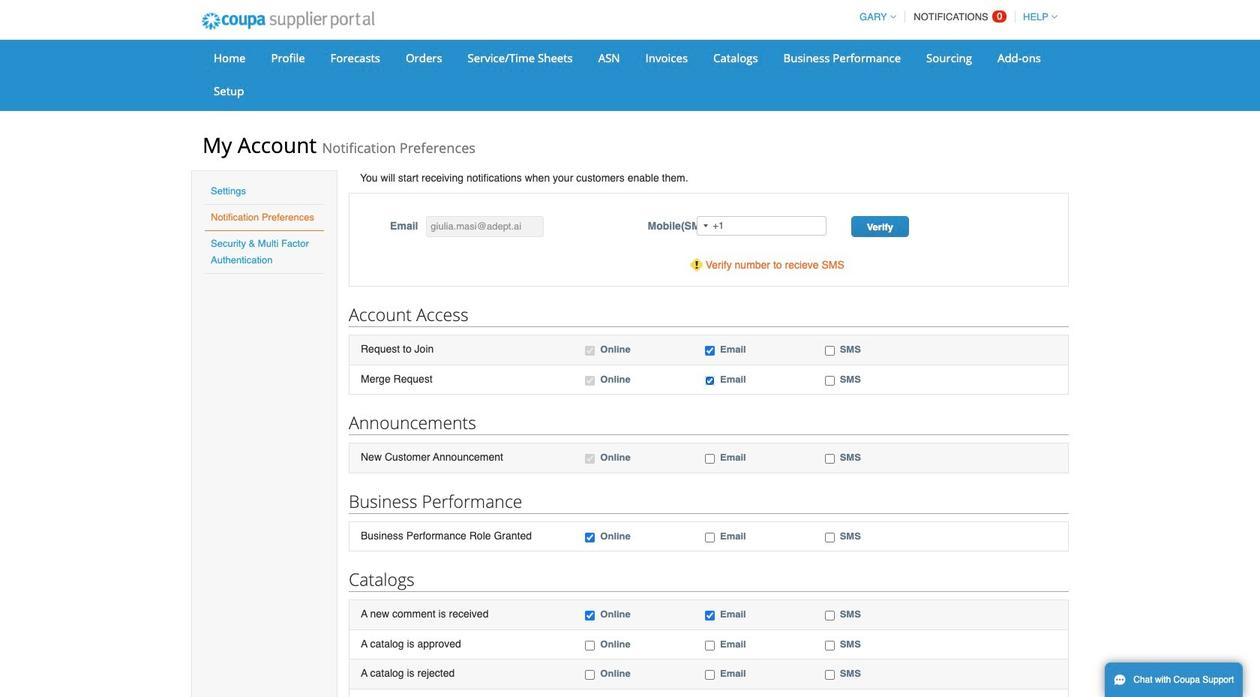 Task type: locate. For each thing, give the bounding box(es) containing it.
None checkbox
[[585, 346, 595, 356], [585, 376, 595, 385], [825, 376, 835, 385], [825, 454, 835, 464], [825, 532, 835, 542], [585, 611, 595, 621], [825, 641, 835, 650], [705, 670, 715, 680], [825, 670, 835, 680], [585, 346, 595, 356], [585, 376, 595, 385], [825, 376, 835, 385], [825, 454, 835, 464], [825, 532, 835, 542], [585, 611, 595, 621], [825, 641, 835, 650], [705, 670, 715, 680], [825, 670, 835, 680]]

None checkbox
[[705, 346, 715, 356], [825, 346, 835, 356], [705, 376, 715, 385], [585, 454, 595, 464], [705, 454, 715, 464], [585, 532, 595, 542], [705, 532, 715, 542], [705, 611, 715, 621], [825, 611, 835, 621], [585, 641, 595, 650], [705, 641, 715, 650], [585, 670, 595, 680], [705, 346, 715, 356], [825, 346, 835, 356], [705, 376, 715, 385], [585, 454, 595, 464], [705, 454, 715, 464], [585, 532, 595, 542], [705, 532, 715, 542], [705, 611, 715, 621], [825, 611, 835, 621], [585, 641, 595, 650], [705, 641, 715, 650], [585, 670, 595, 680]]

navigation
[[853, 2, 1058, 32]]

None text field
[[426, 216, 544, 237]]



Task type: describe. For each thing, give the bounding box(es) containing it.
Telephone country code field
[[698, 217, 713, 235]]

coupa supplier portal image
[[191, 2, 385, 40]]

+1 201-555-0123 text field
[[697, 216, 827, 236]]

telephone country code image
[[704, 224, 709, 227]]



Task type: vqa. For each thing, say whether or not it's contained in the screenshot.
Discoverable
no



